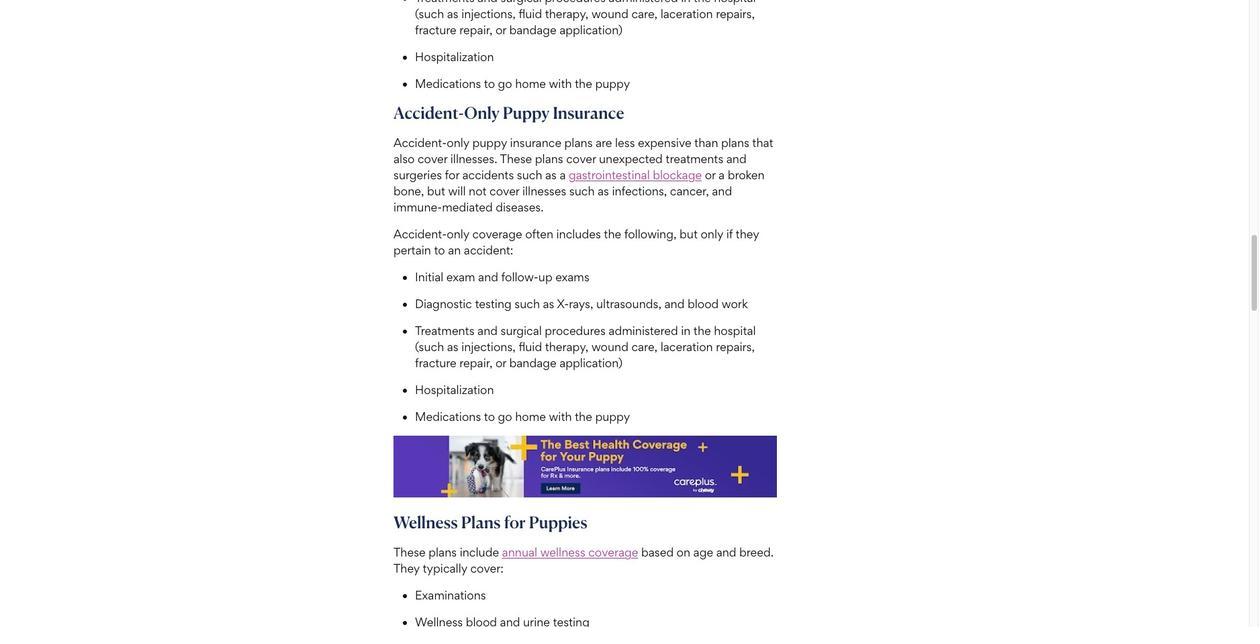Task type: describe. For each thing, give the bounding box(es) containing it.
also
[[394, 151, 415, 166]]

1 in from the top
[[681, 0, 691, 4]]

1 go from the top
[[498, 76, 512, 90]]

a inside 'or a broken bone, but will not cover illnesses such as infections, cancer, and immune-mediated diseases.'
[[719, 168, 725, 182]]

accident-only puppy insurance plans are less expensive than plans that also cover illnesses. these plans cover unexpected treatments and surgeries for accidents such as a
[[394, 135, 773, 182]]

2 (such from the top
[[415, 340, 444, 354]]

includes
[[556, 227, 601, 241]]

1 hospitalization from the top
[[415, 49, 494, 64]]

wellness plans for puppies
[[394, 513, 588, 533]]

pertain
[[394, 243, 431, 257]]

2 vertical spatial or
[[496, 356, 506, 370]]

only left if
[[701, 227, 723, 241]]

these plans include annual wellness coverage
[[394, 546, 638, 560]]

not
[[469, 184, 487, 198]]

such inside 'or a broken bone, but will not cover illnesses such as infections, cancer, and immune-mediated diseases.'
[[569, 184, 595, 198]]

only for an
[[447, 227, 469, 241]]

puppy inside accident-only puppy insurance plans are less expensive than plans that also cover illnesses. these plans cover unexpected treatments and surgeries for accidents such as a
[[472, 135, 507, 149]]

0 horizontal spatial these
[[394, 546, 426, 560]]

x-
[[557, 297, 569, 311]]

2 in from the top
[[681, 323, 691, 338]]

1 vertical spatial coverage
[[589, 546, 638, 560]]

2 medications to go home with the puppy from the top
[[415, 409, 630, 423]]

include
[[460, 546, 499, 560]]

annual wellness coverage link
[[502, 546, 638, 560]]

2 bandage from the top
[[509, 356, 557, 370]]

plans left the that
[[721, 135, 749, 149]]

gastrointestinal blockage
[[569, 168, 702, 182]]

1 horizontal spatial for
[[504, 513, 526, 533]]

than
[[695, 135, 718, 149]]

if
[[726, 227, 733, 241]]

2 vertical spatial to
[[484, 409, 495, 423]]

based on age and breed. they typically cover:
[[394, 546, 774, 576]]

only for illnesses.
[[447, 135, 469, 149]]

such inside accident-only puppy insurance plans are less expensive than plans that also cover illnesses. these plans cover unexpected treatments and surgeries for accidents such as a
[[517, 168, 542, 182]]

initial
[[415, 270, 443, 284]]

2 treatments and surgical procedures administered in the hospital (such as injections, fluid therapy, wound care, laceration repairs, fracture repair, or bandage application) from the top
[[415, 323, 756, 370]]

and inside based on age and breed. they typically cover:
[[716, 546, 737, 560]]

these inside accident-only puppy insurance plans are less expensive than plans that also cover illnesses. these plans cover unexpected treatments and surgeries for accidents such as a
[[500, 151, 532, 166]]

and inside accident-only puppy insurance plans are less expensive than plans that also cover illnesses. these plans cover unexpected treatments and surgeries for accidents such as a
[[727, 151, 747, 166]]

2 horizontal spatial cover
[[566, 151, 596, 166]]

2 therapy, from the top
[[545, 340, 589, 354]]

pet insurance image
[[394, 436, 777, 498]]

the inside accident-only coverage often includes the following, but only if they pertain to an accident:
[[604, 227, 621, 241]]

treatments
[[666, 151, 724, 166]]

2 treatments from the top
[[415, 323, 475, 338]]

exam
[[446, 270, 475, 284]]

but inside 'or a broken bone, but will not cover illnesses such as infections, cancer, and immune-mediated diseases.'
[[427, 184, 445, 198]]

ultrasounds,
[[596, 297, 662, 311]]

1 (such from the top
[[415, 6, 444, 21]]

1 treatments and surgical procedures administered in the hospital (such as injections, fluid therapy, wound care, laceration repairs, fracture repair, or bandage application) from the top
[[415, 0, 756, 37]]

less
[[615, 135, 635, 149]]

accident:
[[464, 243, 513, 257]]

2 vertical spatial such
[[515, 297, 540, 311]]

1 medications from the top
[[415, 76, 481, 90]]

they
[[394, 562, 420, 576]]

2 hospital from the top
[[714, 323, 756, 338]]

insurance
[[553, 102, 624, 123]]

insurance
[[510, 135, 562, 149]]

2 wound from the top
[[592, 340, 629, 354]]

bone,
[[394, 184, 424, 198]]

puppies
[[529, 513, 588, 533]]

2 fluid from the top
[[519, 340, 542, 354]]

mediated
[[442, 200, 493, 214]]

accident-only coverage often includes the following, but only if they pertain to an accident:
[[394, 227, 759, 257]]

1 medications to go home with the puppy from the top
[[415, 76, 630, 90]]

wellness
[[540, 546, 586, 560]]

plans left are
[[565, 135, 593, 149]]

following,
[[624, 227, 677, 241]]

initial exam and follow-up exams
[[415, 270, 590, 284]]

often
[[525, 227, 553, 241]]

2 care, from the top
[[632, 340, 658, 354]]

2 with from the top
[[549, 409, 572, 423]]

infections,
[[612, 184, 667, 198]]

blood
[[688, 297, 719, 311]]

1 procedures from the top
[[545, 0, 606, 4]]

wellness
[[394, 513, 458, 533]]

and inside 'or a broken bone, but will not cover illnesses such as infections, cancer, and immune-mediated diseases.'
[[712, 184, 732, 198]]

2 vertical spatial puppy
[[595, 409, 630, 423]]

accident- for accident-only coverage often includes the following, but only if they pertain to an accident:
[[394, 227, 447, 241]]



Task type: locate. For each thing, give the bounding box(es) containing it.
illnesses.
[[450, 151, 497, 166]]

cover inside 'or a broken bone, but will not cover illnesses such as infections, cancer, and immune-mediated diseases.'
[[490, 184, 519, 198]]

only
[[464, 102, 500, 123]]

1 horizontal spatial coverage
[[589, 546, 638, 560]]

0 vertical spatial (such
[[415, 6, 444, 21]]

hospital
[[714, 0, 756, 4], [714, 323, 756, 338]]

1 repair, from the top
[[460, 23, 493, 37]]

laceration
[[661, 6, 713, 21], [661, 340, 713, 354]]

hospitalization
[[415, 49, 494, 64], [415, 383, 494, 397]]

for
[[445, 168, 459, 182], [504, 513, 526, 533]]

0 vertical spatial administered
[[609, 0, 678, 4]]

1 vertical spatial therapy,
[[545, 340, 589, 354]]

1 with from the top
[[549, 76, 572, 90]]

1 vertical spatial wound
[[592, 340, 629, 354]]

1 vertical spatial medications
[[415, 409, 481, 423]]

gastrointestinal
[[569, 168, 650, 182]]

as
[[447, 6, 459, 21], [545, 168, 557, 182], [598, 184, 609, 198], [543, 297, 554, 311], [447, 340, 459, 354]]

diseases.
[[496, 200, 544, 214]]

0 vertical spatial these
[[500, 151, 532, 166]]

to
[[484, 76, 495, 90], [434, 243, 445, 257], [484, 409, 495, 423]]

diagnostic
[[415, 297, 472, 311]]

0 vertical spatial for
[[445, 168, 459, 182]]

2 go from the top
[[498, 409, 512, 423]]

1 administered from the top
[[609, 0, 678, 4]]

a up illnesses
[[560, 168, 566, 182]]

1 vertical spatial repairs,
[[716, 340, 755, 354]]

for up these plans include annual wellness coverage
[[504, 513, 526, 533]]

0 vertical spatial injections,
[[462, 6, 516, 21]]

1 vertical spatial or
[[705, 168, 716, 182]]

for up will
[[445, 168, 459, 182]]

coverage inside accident-only coverage often includes the following, but only if they pertain to an accident:
[[472, 227, 522, 241]]

1 fluid from the top
[[519, 6, 542, 21]]

1 vertical spatial to
[[434, 243, 445, 257]]

therapy,
[[545, 6, 589, 21], [545, 340, 589, 354]]

1 application) from the top
[[560, 23, 623, 37]]

1 therapy, from the top
[[545, 6, 589, 21]]

follow-
[[501, 270, 539, 284]]

1 vertical spatial application)
[[560, 356, 623, 370]]

coverage
[[472, 227, 522, 241], [589, 546, 638, 560]]

2 administered from the top
[[609, 323, 678, 338]]

(such
[[415, 6, 444, 21], [415, 340, 444, 354]]

blockage
[[653, 168, 702, 182]]

1 vertical spatial repair,
[[460, 356, 493, 370]]

a inside accident-only puppy insurance plans are less expensive than plans that also cover illnesses. these plans cover unexpected treatments and surgeries for accidents such as a
[[560, 168, 566, 182]]

cover down are
[[566, 151, 596, 166]]

2 a from the left
[[719, 168, 725, 182]]

medications
[[415, 76, 481, 90], [415, 409, 481, 423]]

such down gastrointestinal
[[569, 184, 595, 198]]

1 laceration from the top
[[661, 6, 713, 21]]

2 application) from the top
[[560, 356, 623, 370]]

cover up diseases.
[[490, 184, 519, 198]]

1 vertical spatial hospital
[[714, 323, 756, 338]]

1 treatments from the top
[[415, 0, 475, 4]]

treatments and surgical procedures administered in the hospital (such as injections, fluid therapy, wound care, laceration repairs, fracture repair, or bandage application)
[[415, 0, 756, 37], [415, 323, 756, 370]]

1 vertical spatial administered
[[609, 323, 678, 338]]

and
[[478, 0, 498, 4], [727, 151, 747, 166], [712, 184, 732, 198], [478, 270, 498, 284], [665, 297, 685, 311], [478, 323, 498, 338], [716, 546, 737, 560]]

accident-only puppy insurance
[[394, 102, 624, 123]]

2 home from the top
[[515, 409, 546, 423]]

puppy
[[595, 76, 630, 90], [472, 135, 507, 149], [595, 409, 630, 423]]

medications to go home with the puppy
[[415, 76, 630, 90], [415, 409, 630, 423]]

0 vertical spatial therapy,
[[545, 6, 589, 21]]

accident- for accident-only puppy insurance plans are less expensive than plans that also cover illnesses. these plans cover unexpected treatments and surgeries for accidents such as a
[[394, 135, 447, 149]]

2 surgical from the top
[[501, 323, 542, 338]]

0 horizontal spatial a
[[560, 168, 566, 182]]

for inside accident-only puppy insurance plans are less expensive than plans that also cover illnesses. these plans cover unexpected treatments and surgeries for accidents such as a
[[445, 168, 459, 182]]

1 vertical spatial go
[[498, 409, 512, 423]]

but right following,
[[680, 227, 698, 241]]

0 vertical spatial repairs,
[[716, 6, 755, 21]]

1 home from the top
[[515, 76, 546, 90]]

accidents
[[462, 168, 514, 182]]

with
[[549, 76, 572, 90], [549, 409, 572, 423]]

with up pet insurance image
[[549, 409, 572, 423]]

coverage left based at the bottom right of the page
[[589, 546, 638, 560]]

0 vertical spatial in
[[681, 0, 691, 4]]

puppy
[[503, 102, 550, 123]]

examinations
[[415, 589, 486, 603]]

0 vertical spatial coverage
[[472, 227, 522, 241]]

1 vertical spatial (such
[[415, 340, 444, 354]]

1 hospital from the top
[[714, 0, 756, 4]]

rays,
[[569, 297, 593, 311]]

cover:
[[470, 562, 504, 576]]

accident- inside accident-only puppy insurance plans are less expensive than plans that also cover illnesses. these plans cover unexpected treatments and surgeries for accidents such as a
[[394, 135, 447, 149]]

1 repairs, from the top
[[716, 6, 755, 21]]

the
[[694, 0, 711, 4], [575, 76, 592, 90], [604, 227, 621, 241], [694, 323, 711, 338], [575, 409, 592, 423]]

2 laceration from the top
[[661, 340, 713, 354]]

fluid
[[519, 6, 542, 21], [519, 340, 542, 354]]

0 vertical spatial with
[[549, 76, 572, 90]]

bandage
[[509, 23, 557, 37], [509, 356, 557, 370]]

only up an at top left
[[447, 227, 469, 241]]

these down the insurance
[[500, 151, 532, 166]]

are
[[596, 135, 612, 149]]

surgical
[[501, 0, 542, 4], [501, 323, 542, 338]]

a left broken
[[719, 168, 725, 182]]

1 bandage from the top
[[509, 23, 557, 37]]

expensive
[[638, 135, 692, 149]]

0 vertical spatial treatments and surgical procedures administered in the hospital (such as injections, fluid therapy, wound care, laceration repairs, fracture repair, or bandage application)
[[415, 0, 756, 37]]

1 vertical spatial for
[[504, 513, 526, 533]]

1 horizontal spatial these
[[500, 151, 532, 166]]

or a broken bone, but will not cover illnesses such as infections, cancer, and immune-mediated diseases.
[[394, 168, 765, 214]]

an
[[448, 243, 461, 257]]

annual
[[502, 546, 537, 560]]

surgeries
[[394, 168, 442, 182]]

1 vertical spatial these
[[394, 546, 426, 560]]

but inside accident-only coverage often includes the following, but only if they pertain to an accident:
[[680, 227, 698, 241]]

2 hospitalization from the top
[[415, 383, 494, 397]]

broken
[[728, 168, 765, 182]]

0 horizontal spatial cover
[[418, 151, 447, 166]]

1 fracture from the top
[[415, 23, 457, 37]]

breed.
[[739, 546, 774, 560]]

or
[[496, 23, 506, 37], [705, 168, 716, 182], [496, 356, 506, 370]]

0 horizontal spatial but
[[427, 184, 445, 198]]

1 vertical spatial home
[[515, 409, 546, 423]]

that
[[752, 135, 773, 149]]

plans down the insurance
[[535, 151, 563, 166]]

0 vertical spatial hospitalization
[[415, 49, 494, 64]]

1 injections, from the top
[[462, 6, 516, 21]]

1 vertical spatial injections,
[[462, 340, 516, 354]]

2 procedures from the top
[[545, 323, 606, 338]]

in
[[681, 0, 691, 4], [681, 323, 691, 338]]

1 vertical spatial fluid
[[519, 340, 542, 354]]

2 fracture from the top
[[415, 356, 457, 370]]

repair,
[[460, 23, 493, 37], [460, 356, 493, 370]]

3 accident- from the top
[[394, 227, 447, 241]]

to inside accident-only coverage often includes the following, but only if they pertain to an accident:
[[434, 243, 445, 257]]

fracture
[[415, 23, 457, 37], [415, 356, 457, 370]]

such up illnesses
[[517, 168, 542, 182]]

on
[[677, 546, 691, 560]]

application)
[[560, 23, 623, 37], [560, 356, 623, 370]]

0 vertical spatial home
[[515, 76, 546, 90]]

puppy up pet insurance image
[[595, 409, 630, 423]]

1 vertical spatial with
[[549, 409, 572, 423]]

1 vertical spatial surgical
[[501, 323, 542, 338]]

1 a from the left
[[560, 168, 566, 182]]

2 repair, from the top
[[460, 356, 493, 370]]

based
[[641, 546, 674, 560]]

1 vertical spatial accident-
[[394, 135, 447, 149]]

0 vertical spatial but
[[427, 184, 445, 198]]

1 vertical spatial laceration
[[661, 340, 713, 354]]

1 vertical spatial treatments
[[415, 323, 475, 338]]

repairs,
[[716, 6, 755, 21], [716, 340, 755, 354]]

but
[[427, 184, 445, 198], [680, 227, 698, 241]]

unexpected
[[599, 151, 663, 166]]

up
[[539, 270, 553, 284]]

puppy up the insurance on the left top of page
[[595, 76, 630, 90]]

1 vertical spatial procedures
[[545, 323, 606, 338]]

0 vertical spatial accident-
[[394, 102, 464, 123]]

or inside 'or a broken bone, but will not cover illnesses such as infections, cancer, and immune-mediated diseases.'
[[705, 168, 716, 182]]

plans
[[461, 513, 501, 533]]

1 vertical spatial but
[[680, 227, 698, 241]]

0 vertical spatial puppy
[[595, 76, 630, 90]]

1 vertical spatial in
[[681, 323, 691, 338]]

0 vertical spatial fluid
[[519, 6, 542, 21]]

0 vertical spatial medications to go home with the puppy
[[415, 76, 630, 90]]

typically
[[423, 562, 467, 576]]

0 horizontal spatial for
[[445, 168, 459, 182]]

1 accident- from the top
[[394, 102, 464, 123]]

0 vertical spatial to
[[484, 76, 495, 90]]

procedures
[[545, 0, 606, 4], [545, 323, 606, 338]]

only inside accident-only puppy insurance plans are less expensive than plans that also cover illnesses. these plans cover unexpected treatments and surgeries for accidents such as a
[[447, 135, 469, 149]]

injections,
[[462, 6, 516, 21], [462, 340, 516, 354]]

cover up surgeries
[[418, 151, 447, 166]]

0 vertical spatial wound
[[592, 6, 629, 21]]

puppy up illnesses.
[[472, 135, 507, 149]]

1 horizontal spatial but
[[680, 227, 698, 241]]

0 vertical spatial repair,
[[460, 23, 493, 37]]

these up "they"
[[394, 546, 426, 560]]

such
[[517, 168, 542, 182], [569, 184, 595, 198], [515, 297, 540, 311]]

accident-
[[394, 102, 464, 123], [394, 135, 447, 149], [394, 227, 447, 241]]

accident- inside accident-only coverage often includes the following, but only if they pertain to an accident:
[[394, 227, 447, 241]]

with up the insurance on the left top of page
[[549, 76, 572, 90]]

immune-
[[394, 200, 442, 214]]

cancer,
[[670, 184, 709, 198]]

exams
[[556, 270, 590, 284]]

0 vertical spatial treatments
[[415, 0, 475, 4]]

0 vertical spatial hospital
[[714, 0, 756, 4]]

0 vertical spatial fracture
[[415, 23, 457, 37]]

1 vertical spatial care,
[[632, 340, 658, 354]]

1 care, from the top
[[632, 6, 658, 21]]

as inside accident-only puppy insurance plans are less expensive than plans that also cover illnesses. these plans cover unexpected treatments and surgeries for accidents such as a
[[545, 168, 557, 182]]

1 wound from the top
[[592, 6, 629, 21]]

age
[[694, 546, 713, 560]]

accident- for accident-only puppy insurance
[[394, 102, 464, 123]]

work
[[722, 297, 748, 311]]

plans
[[565, 135, 593, 149], [721, 135, 749, 149], [535, 151, 563, 166], [429, 546, 457, 560]]

2 accident- from the top
[[394, 135, 447, 149]]

illnesses
[[522, 184, 566, 198]]

1 surgical from the top
[[501, 0, 542, 4]]

as inside 'or a broken bone, but will not cover illnesses such as infections, cancer, and immune-mediated diseases.'
[[598, 184, 609, 198]]

0 vertical spatial such
[[517, 168, 542, 182]]

1 vertical spatial bandage
[[509, 356, 557, 370]]

only up illnesses.
[[447, 135, 469, 149]]

1 horizontal spatial cover
[[490, 184, 519, 198]]

0 vertical spatial surgical
[[501, 0, 542, 4]]

0 horizontal spatial coverage
[[472, 227, 522, 241]]

1 vertical spatial such
[[569, 184, 595, 198]]

2 medications from the top
[[415, 409, 481, 423]]

treatments
[[415, 0, 475, 4], [415, 323, 475, 338]]

0 vertical spatial procedures
[[545, 0, 606, 4]]

coverage up accident:
[[472, 227, 522, 241]]

go
[[498, 76, 512, 90], [498, 409, 512, 423]]

0 vertical spatial application)
[[560, 23, 623, 37]]

2 injections, from the top
[[462, 340, 516, 354]]

but left will
[[427, 184, 445, 198]]

0 vertical spatial go
[[498, 76, 512, 90]]

0 vertical spatial bandage
[[509, 23, 557, 37]]

1 horizontal spatial a
[[719, 168, 725, 182]]

diagnostic testing such as x-rays, ultrasounds, and blood work
[[415, 297, 748, 311]]

gastrointestinal blockage link
[[569, 168, 702, 182]]

1 vertical spatial puppy
[[472, 135, 507, 149]]

such down follow-
[[515, 297, 540, 311]]

0 vertical spatial care,
[[632, 6, 658, 21]]

a
[[560, 168, 566, 182], [719, 168, 725, 182]]

2 vertical spatial accident-
[[394, 227, 447, 241]]

plans up typically
[[429, 546, 457, 560]]

2 repairs, from the top
[[716, 340, 755, 354]]

0 vertical spatial or
[[496, 23, 506, 37]]

0 vertical spatial medications
[[415, 76, 481, 90]]

1 vertical spatial fracture
[[415, 356, 457, 370]]

testing
[[475, 297, 512, 311]]

1 vertical spatial hospitalization
[[415, 383, 494, 397]]

administered
[[609, 0, 678, 4], [609, 323, 678, 338]]

0 vertical spatial laceration
[[661, 6, 713, 21]]

will
[[448, 184, 466, 198]]

1 vertical spatial treatments and surgical procedures administered in the hospital (such as injections, fluid therapy, wound care, laceration repairs, fracture repair, or bandage application)
[[415, 323, 756, 370]]

they
[[736, 227, 759, 241]]

wound
[[592, 6, 629, 21], [592, 340, 629, 354]]

1 vertical spatial medications to go home with the puppy
[[415, 409, 630, 423]]



Task type: vqa. For each thing, say whether or not it's contained in the screenshot.
1st fracture from the top
yes



